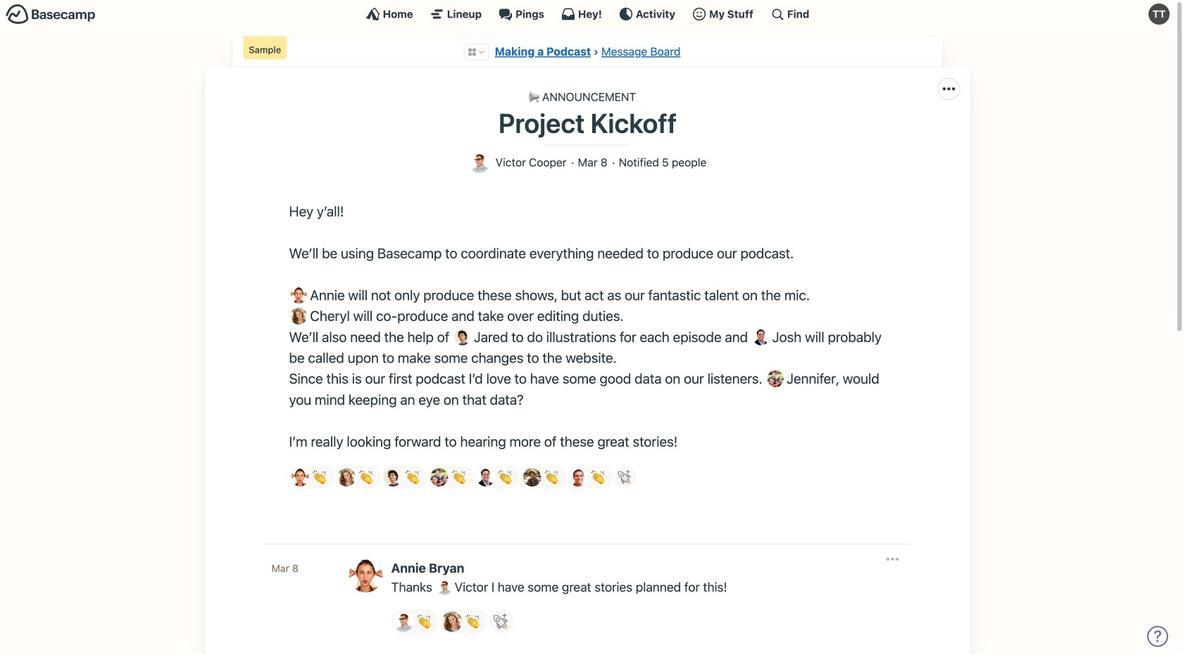 Task type: locate. For each thing, give the bounding box(es) containing it.
1 vertical spatial cheryl walters image
[[338, 468, 356, 486]]

0 vertical spatial cheryl walters image
[[290, 308, 307, 325]]

2 vertical spatial cheryl walters image
[[442, 612, 462, 632]]

cheryl walters image right victor c. boosted the comment with '👏' element in the left of the page
[[442, 612, 462, 632]]

jared davis image
[[384, 468, 402, 486]]

2 horizontal spatial victor cooper image
[[469, 152, 490, 173]]

1 vertical spatial annie bryan image
[[349, 559, 383, 593]]

mar 8 element
[[578, 156, 607, 169], [271, 562, 298, 574]]

1 horizontal spatial annie bryan image
[[349, 559, 383, 593]]

main element
[[0, 0, 1175, 27]]

jennifer y. boosted the message with '👏' element
[[428, 466, 474, 489]]

victor cooper image
[[469, 152, 490, 173], [437, 580, 452, 595], [393, 612, 414, 632]]

cheryl walters image
[[290, 308, 307, 325], [338, 468, 356, 486], [442, 612, 462, 632]]

0 horizontal spatial annie bryan image
[[291, 468, 309, 486]]

breadcrumb element
[[233, 37, 943, 67]]

1 horizontal spatial mar 8 element
[[578, 156, 607, 169]]

1 horizontal spatial josh fiske image
[[753, 329, 769, 345]]

josh fiske image right jennifer y. boosted the message with '👏' element
[[477, 468, 495, 486]]

1 vertical spatial josh fiske image
[[477, 468, 495, 486]]

victor c. boosted the comment with '👏' element
[[391, 609, 439, 634]]

2 horizontal spatial cheryl walters image
[[442, 612, 462, 632]]

victor cooper image inside victor c. boosted the comment with '👏' element
[[393, 612, 414, 632]]

0 horizontal spatial josh fiske image
[[477, 468, 495, 486]]

annie bryan image inside 'annie b. boosted the message with '👏'' 'element'
[[291, 468, 309, 486]]

cheryl walters image down annie bryan icon
[[290, 308, 307, 325]]

0 horizontal spatial mar 8 element
[[271, 562, 298, 574]]

0 vertical spatial mar 8 element
[[578, 156, 607, 169]]

nicole k. boosted the message with '👏' element
[[521, 466, 566, 489]]

cheryl walters image inside cheryl w. boosted the comment with '👏' element
[[442, 612, 462, 632]]

0 vertical spatial victor cooper image
[[469, 152, 490, 173]]

cheryl walters image for 'annie b. boosted the message with '👏'' 'element'
[[338, 468, 356, 486]]

cheryl walters image right 'annie b. boosted the message with '👏'' 'element'
[[338, 468, 356, 486]]

jennifer young image
[[430, 468, 448, 486]]

1 horizontal spatial cheryl walters image
[[338, 468, 356, 486]]

cheryl w. boosted the message with '👏' element
[[335, 466, 381, 489]]

switch accounts image
[[6, 4, 96, 25]]

steve m. boosted the message with '👏' element
[[567, 466, 613, 489]]

0 vertical spatial josh fiske image
[[753, 329, 769, 345]]

terry turtle image
[[1149, 4, 1170, 25]]

annie bryan image
[[290, 287, 307, 304]]

2 vertical spatial victor cooper image
[[393, 612, 414, 632]]

annie bryan image
[[291, 468, 309, 486], [349, 559, 383, 593]]

cheryl walters image inside cheryl w. boosted the message with '👏' element
[[338, 468, 356, 486]]

josh fiske image inside the 'josh f. boosted the message with '👏'' element
[[477, 468, 495, 486]]

annie b. boosted the message with '👏' element
[[289, 466, 335, 489]]

josh fiske image
[[753, 329, 769, 345], [477, 468, 495, 486]]

0 vertical spatial annie bryan image
[[291, 468, 309, 486]]

josh fiske image up jennifer young image
[[753, 329, 769, 345]]

1 vertical spatial victor cooper image
[[437, 580, 452, 595]]

0 horizontal spatial victor cooper image
[[393, 612, 414, 632]]



Task type: describe. For each thing, give the bounding box(es) containing it.
josh f. boosted the message with '👏' element
[[475, 466, 520, 489]]

victor cooper image for cheryl w. boosted the comment with '👏' element at the left of page
[[393, 612, 414, 632]]

1 vertical spatial mar 8 element
[[271, 562, 298, 574]]

keyboard shortcut: ⌘ + / image
[[770, 7, 784, 21]]

victor cooper image for the right mar 8 element
[[469, 152, 490, 173]]

jennifer young image
[[767, 371, 784, 387]]

jared d. boosted the message with '👏' element
[[382, 466, 427, 489]]

1 horizontal spatial victor cooper image
[[437, 580, 452, 595]]

jared davis image
[[454, 329, 471, 345]]

cheryl w. boosted the comment with '👏' element
[[440, 609, 488, 634]]

0 horizontal spatial cheryl walters image
[[290, 308, 307, 325]]

steve marsh image
[[569, 468, 587, 486]]

nicole katz image
[[523, 468, 541, 486]]

cheryl walters image for victor c. boosted the comment with '👏' element in the left of the page
[[442, 612, 462, 632]]



Task type: vqa. For each thing, say whether or not it's contained in the screenshot.
bottom Mar 8 Element
yes



